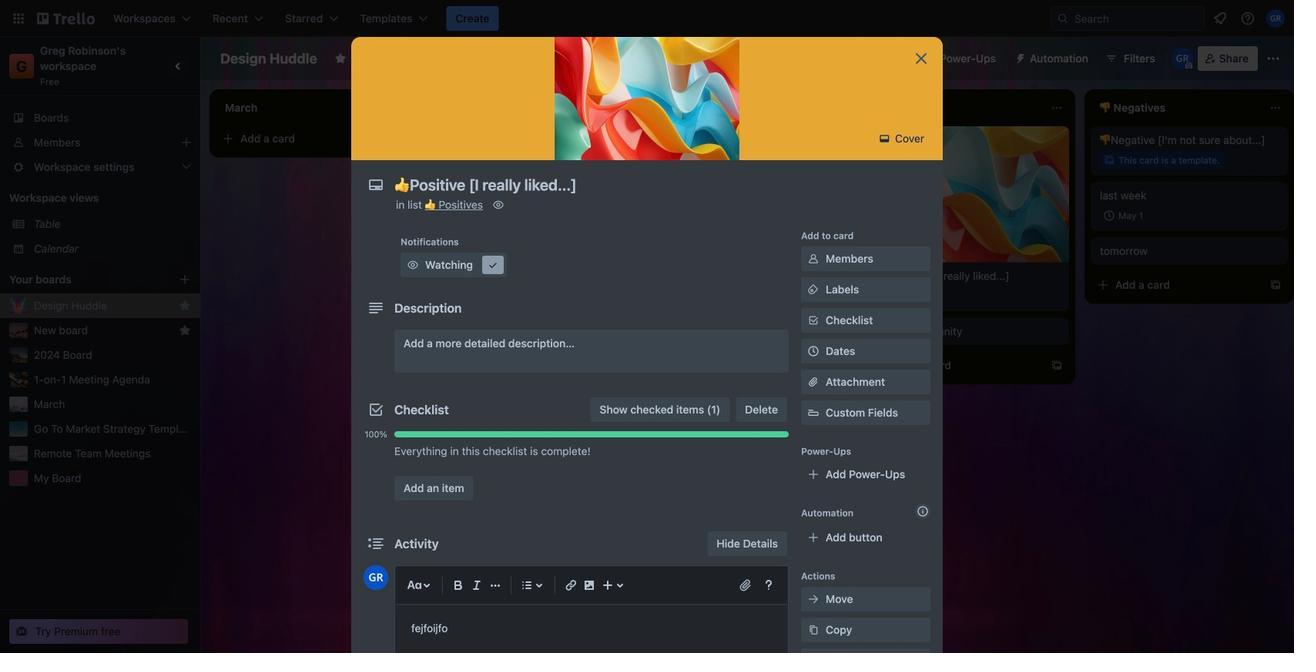 Task type: describe. For each thing, give the bounding box(es) containing it.
Main content area, start typing to enter text. text field
[[412, 620, 772, 638]]

add board image
[[179, 274, 191, 286]]

0 vertical spatial create from template… image
[[832, 270, 845, 282]]

text formatting group
[[449, 577, 505, 595]]

link ⌘k image
[[562, 577, 580, 595]]

primary element
[[0, 0, 1295, 37]]

open help dialog image
[[760, 577, 778, 595]]

1 vertical spatial greg robinson (gregrobinson96) image
[[364, 566, 388, 590]]

greg robinson (gregrobinson96) image
[[1267, 9, 1286, 28]]

your boards with 8 items element
[[9, 271, 156, 289]]



Task type: vqa. For each thing, say whether or not it's contained in the screenshot.
Apple Lee (applelee29) icon to the top
no



Task type: locate. For each thing, give the bounding box(es) containing it.
1 vertical spatial starred icon image
[[179, 324, 191, 337]]

0 vertical spatial starred icon image
[[179, 300, 191, 312]]

0 horizontal spatial greg robinson (gregrobinson96) image
[[364, 566, 388, 590]]

0 notifications image
[[1212, 9, 1230, 28]]

2 starred icon image from the top
[[179, 324, 191, 337]]

1 starred icon image from the top
[[179, 300, 191, 312]]

create from template… image
[[1270, 279, 1283, 291]]

lists image
[[518, 577, 536, 595]]

attach and insert link image
[[738, 578, 754, 593]]

close dialog image
[[913, 49, 931, 68]]

sm image
[[491, 197, 506, 213], [405, 257, 421, 273], [486, 257, 501, 273], [806, 282, 822, 298], [806, 623, 822, 638]]

search image
[[1057, 12, 1070, 25]]

1 horizontal spatial create from template… image
[[1051, 360, 1064, 372]]

1 vertical spatial create from template… image
[[1051, 360, 1064, 372]]

star or unstar board image
[[334, 52, 347, 65]]

Board name text field
[[213, 46, 325, 71]]

color: green, title: none image
[[444, 237, 475, 244]]

0 horizontal spatial create from template… image
[[832, 270, 845, 282]]

open information menu image
[[1241, 11, 1256, 26]]

italic ⌘i image
[[468, 577, 486, 595]]

greg robinson (gregrobinson96) image down search field
[[1172, 48, 1194, 69]]

group
[[364, 464, 789, 470]]

create from template… image
[[832, 270, 845, 282], [1051, 360, 1064, 372]]

starred icon image
[[179, 300, 191, 312], [179, 324, 191, 337]]

customize views image
[[561, 51, 577, 66]]

None checkbox
[[1101, 207, 1149, 225]]

show menu image
[[1266, 51, 1282, 66]]

greg robinson (gregrobinson96) image left text styles image
[[364, 566, 388, 590]]

Search field
[[1070, 8, 1205, 29]]

sm image
[[1009, 46, 1030, 68], [877, 131, 893, 146], [806, 251, 822, 267], [806, 592, 822, 607]]

greg robinson (gregrobinson96) image
[[1172, 48, 1194, 69], [364, 566, 388, 590]]

more formatting image
[[486, 577, 505, 595]]

text styles image
[[405, 577, 424, 595]]

editor toolbar
[[402, 573, 782, 598]]

None checkbox
[[466, 265, 518, 284]]

1 horizontal spatial greg robinson (gregrobinson96) image
[[1172, 48, 1194, 69]]

0 vertical spatial greg robinson (gregrobinson96) image
[[1172, 48, 1194, 69]]

None text field
[[387, 171, 896, 199]]

bold ⌘b image
[[449, 577, 468, 595]]

image image
[[580, 577, 599, 595]]



